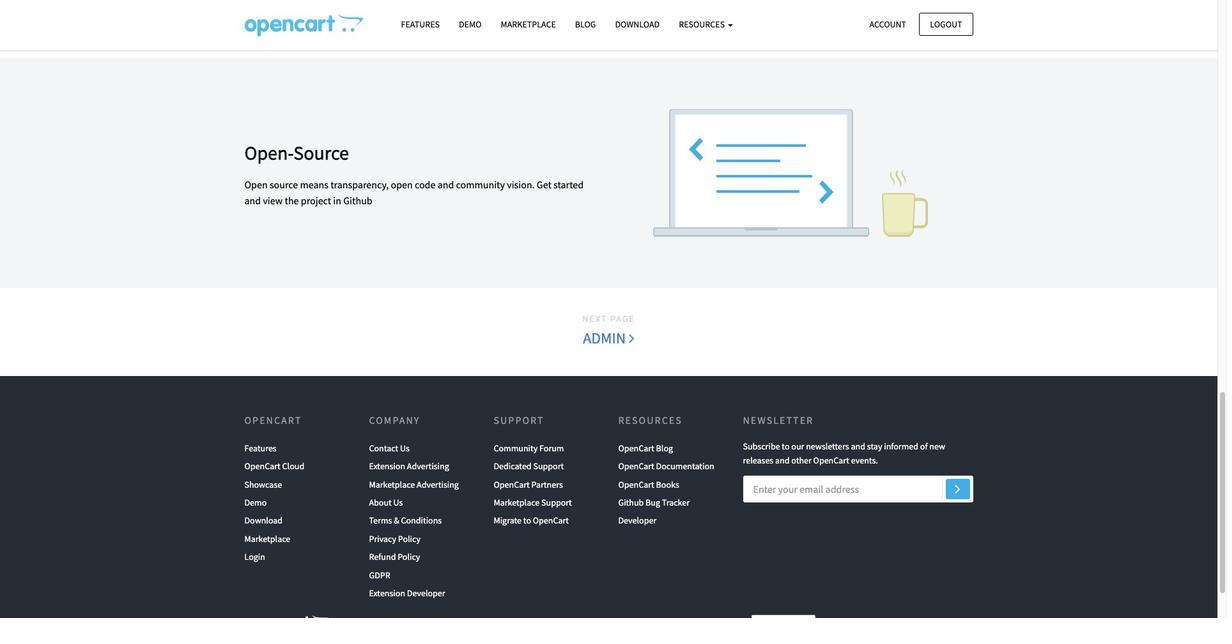 Task type: locate. For each thing, give the bounding box(es) containing it.
0 horizontal spatial features
[[245, 443, 277, 454]]

transparency,
[[331, 178, 389, 191]]

extension advertising link
[[369, 458, 449, 476]]

1 vertical spatial demo
[[245, 497, 267, 509]]

vision.
[[507, 178, 535, 191]]

developer down refund policy link at the left bottom of page
[[407, 588, 445, 600]]

0 vertical spatial download link
[[606, 13, 669, 36]]

events.
[[851, 455, 878, 467]]

github down transparency,
[[343, 195, 373, 207]]

partners
[[532, 479, 563, 491]]

gdpr link
[[369, 567, 390, 585]]

and
[[438, 178, 454, 191], [245, 195, 261, 207], [851, 441, 866, 453], [775, 455, 790, 467]]

0 vertical spatial developer
[[619, 516, 657, 527]]

us for about us
[[394, 497, 403, 509]]

opencart up showcase
[[245, 461, 281, 473]]

logout
[[930, 18, 962, 30]]

the
[[285, 195, 299, 207]]

1 policy from the top
[[398, 534, 421, 545]]

login link
[[245, 549, 265, 567]]

support up community on the left bottom of the page
[[494, 414, 544, 427]]

opencart inside subscribe to our newsletters and stay informed of new releases and other opencart events.
[[814, 455, 850, 467]]

0 vertical spatial support
[[494, 414, 544, 427]]

us up extension advertising
[[400, 443, 410, 454]]

opencart for opencart documentation
[[619, 461, 655, 473]]

features link for opencart cloud
[[245, 440, 277, 458]]

view
[[263, 195, 283, 207]]

advertising for marketplace advertising
[[417, 479, 459, 491]]

extension down gdpr link at the left
[[369, 588, 405, 600]]

opencart inside "link"
[[245, 461, 281, 473]]

0 horizontal spatial marketplace link
[[245, 530, 290, 549]]

demo for demo link to the top
[[459, 19, 482, 30]]

conditions
[[401, 516, 442, 527]]

advertising up marketplace advertising
[[407, 461, 449, 473]]

showcase
[[245, 479, 282, 491]]

1 vertical spatial us
[[394, 497, 403, 509]]

to left our on the right bottom of the page
[[782, 441, 790, 453]]

migrate to opencart link
[[494, 512, 569, 530]]

0 vertical spatial features link
[[392, 13, 449, 36]]

0 vertical spatial us
[[400, 443, 410, 454]]

0 horizontal spatial download
[[245, 516, 283, 527]]

migrate
[[494, 516, 522, 527]]

advertising down extension advertising link
[[417, 479, 459, 491]]

1 vertical spatial advertising
[[417, 479, 459, 491]]

source
[[270, 178, 298, 191]]

policy down privacy policy link
[[398, 552, 420, 563]]

github bug tracker link
[[619, 494, 690, 512]]

releases
[[743, 455, 774, 467]]

0 horizontal spatial github
[[343, 195, 373, 207]]

0 vertical spatial advertising
[[407, 461, 449, 473]]

blog
[[575, 19, 596, 30], [656, 443, 673, 454]]

opencart inside 'link'
[[533, 516, 569, 527]]

2 vertical spatial support
[[542, 497, 572, 509]]

1 vertical spatial developer
[[407, 588, 445, 600]]

terms & conditions
[[369, 516, 442, 527]]

extension down "contact us" link
[[369, 461, 405, 473]]

1 vertical spatial download link
[[245, 512, 283, 530]]

policy
[[398, 534, 421, 545], [398, 552, 420, 563]]

policy down terms & conditions link
[[398, 534, 421, 545]]

marketplace up login
[[245, 534, 290, 545]]

to inside subscribe to our newsletters and stay informed of new releases and other opencart events.
[[782, 441, 790, 453]]

and up events.
[[851, 441, 866, 453]]

1 vertical spatial features
[[245, 443, 277, 454]]

1 horizontal spatial developer
[[619, 516, 657, 527]]

support down partners
[[542, 497, 572, 509]]

extension developer link
[[369, 585, 445, 603]]

1 horizontal spatial features link
[[392, 13, 449, 36]]

and down open
[[245, 195, 261, 207]]

to for migrate
[[523, 516, 531, 527]]

and right code
[[438, 178, 454, 191]]

support up partners
[[533, 461, 564, 473]]

privacy
[[369, 534, 396, 545]]

open source means transparency, open code and community vision. get started and view the project in github
[[245, 178, 584, 207]]

opencart for opencart blog
[[619, 443, 655, 454]]

0 horizontal spatial demo link
[[245, 494, 267, 512]]

0 vertical spatial extension
[[369, 461, 405, 473]]

to inside 'link'
[[523, 516, 531, 527]]

1 horizontal spatial features
[[401, 19, 440, 30]]

0 vertical spatial to
[[782, 441, 790, 453]]

opencart blog
[[619, 443, 673, 454]]

extension inside extension developer link
[[369, 588, 405, 600]]

cloud
[[282, 461, 304, 473]]

1 horizontal spatial blog
[[656, 443, 673, 454]]

0 vertical spatial demo link
[[449, 13, 491, 36]]

marketplace link
[[491, 13, 566, 36], [245, 530, 290, 549]]

extension
[[369, 461, 405, 473], [369, 588, 405, 600]]

1 horizontal spatial github
[[619, 497, 644, 509]]

0 vertical spatial demo
[[459, 19, 482, 30]]

0 horizontal spatial download link
[[245, 512, 283, 530]]

opencart up opencart documentation
[[619, 443, 655, 454]]

facebook marketing partner image
[[752, 616, 816, 619]]

opencart up bug
[[619, 479, 655, 491]]

source
[[294, 141, 349, 165]]

1 horizontal spatial marketplace link
[[491, 13, 566, 36]]

login
[[245, 552, 265, 563]]

download right blog link in the top of the page
[[615, 19, 660, 30]]

Enter your email address text field
[[743, 476, 973, 503]]

1 vertical spatial extension
[[369, 588, 405, 600]]

1 horizontal spatial demo link
[[449, 13, 491, 36]]

0 vertical spatial github
[[343, 195, 373, 207]]

download down showcase link
[[245, 516, 283, 527]]

advertising
[[407, 461, 449, 473], [417, 479, 459, 491]]

extension inside extension advertising link
[[369, 461, 405, 473]]

contact us link
[[369, 440, 410, 458]]

marketplace up about us
[[369, 479, 415, 491]]

open source image
[[619, 90, 964, 256]]

support for dedicated
[[533, 461, 564, 473]]

developer down bug
[[619, 516, 657, 527]]

about us link
[[369, 494, 403, 512]]

1 vertical spatial support
[[533, 461, 564, 473]]

opencart up "opencart cloud"
[[245, 414, 302, 427]]

0 vertical spatial download
[[615, 19, 660, 30]]

opencart for opencart books
[[619, 479, 655, 491]]

0 horizontal spatial developer
[[407, 588, 445, 600]]

community forum link
[[494, 440, 564, 458]]

1 horizontal spatial to
[[782, 441, 790, 453]]

2 policy from the top
[[398, 552, 420, 563]]

1 horizontal spatial download link
[[606, 13, 669, 36]]

demo link
[[449, 13, 491, 36], [245, 494, 267, 512]]

0 vertical spatial policy
[[398, 534, 421, 545]]

demo
[[459, 19, 482, 30], [245, 497, 267, 509]]

resources link
[[669, 13, 743, 36]]

0 horizontal spatial features link
[[245, 440, 277, 458]]

means
[[300, 178, 329, 191]]

1 vertical spatial policy
[[398, 552, 420, 563]]

support
[[494, 414, 544, 427], [533, 461, 564, 473], [542, 497, 572, 509]]

1 vertical spatial features link
[[245, 440, 277, 458]]

us right the about
[[394, 497, 403, 509]]

0 horizontal spatial to
[[523, 516, 531, 527]]

to
[[782, 441, 790, 453], [523, 516, 531, 527]]

opencart partners
[[494, 479, 563, 491]]

github
[[343, 195, 373, 207], [619, 497, 644, 509]]

download
[[615, 19, 660, 30], [245, 516, 283, 527]]

stay
[[867, 441, 883, 453]]

1 vertical spatial to
[[523, 516, 531, 527]]

0 horizontal spatial demo
[[245, 497, 267, 509]]

tracker
[[662, 497, 690, 509]]

1 horizontal spatial demo
[[459, 19, 482, 30]]

forum
[[540, 443, 564, 454]]

0 vertical spatial blog
[[575, 19, 596, 30]]

2 extension from the top
[[369, 588, 405, 600]]

1 extension from the top
[[369, 461, 405, 473]]

contact us
[[369, 443, 410, 454]]

to down marketplace support link on the bottom left of the page
[[523, 516, 531, 527]]

opencart
[[245, 414, 302, 427], [619, 443, 655, 454], [814, 455, 850, 467], [245, 461, 281, 473], [619, 461, 655, 473], [494, 479, 530, 491], [619, 479, 655, 491], [533, 516, 569, 527]]

1 vertical spatial resources
[[619, 414, 683, 427]]

account link
[[859, 12, 917, 36]]

resources
[[679, 19, 727, 30], [619, 414, 683, 427]]

opencart down opencart blog link
[[619, 461, 655, 473]]

github up the developer link at bottom
[[619, 497, 644, 509]]

0 vertical spatial features
[[401, 19, 440, 30]]

admin
[[583, 328, 629, 348]]

opencart down newsletters
[[814, 455, 850, 467]]

privacy policy
[[369, 534, 421, 545]]

opencart down marketplace support link on the bottom left of the page
[[533, 516, 569, 527]]

1 vertical spatial download
[[245, 516, 283, 527]]

opencart down dedicated
[[494, 479, 530, 491]]

demo inside demo link
[[459, 19, 482, 30]]

of
[[920, 441, 928, 453]]

to for subscribe
[[782, 441, 790, 453]]

1 horizontal spatial download
[[615, 19, 660, 30]]

showcase link
[[245, 476, 282, 494]]

download link for demo
[[245, 512, 283, 530]]

developer link
[[619, 512, 657, 530]]

1 vertical spatial github
[[619, 497, 644, 509]]

1 vertical spatial blog
[[656, 443, 673, 454]]



Task type: vqa. For each thing, say whether or not it's contained in the screenshot.
years.
no



Task type: describe. For each thing, give the bounding box(es) containing it.
marketplace left blog link in the top of the page
[[501, 19, 556, 30]]

other
[[792, 455, 812, 467]]

refund policy link
[[369, 549, 420, 567]]

marketplace advertising
[[369, 479, 459, 491]]

&
[[394, 516, 399, 527]]

about us
[[369, 497, 403, 509]]

download link for blog
[[606, 13, 669, 36]]

open
[[391, 178, 413, 191]]

opencart blog link
[[619, 440, 673, 458]]

books
[[656, 479, 679, 491]]

api image
[[245, 0, 590, 26]]

newsletters
[[806, 441, 849, 453]]

next
[[583, 313, 607, 325]]

informed
[[884, 441, 919, 453]]

dedicated support link
[[494, 458, 564, 476]]

opencart cloud
[[245, 461, 304, 473]]

community
[[456, 178, 505, 191]]

0 vertical spatial marketplace link
[[491, 13, 566, 36]]

in
[[333, 195, 341, 207]]

open
[[245, 178, 268, 191]]

subscribe
[[743, 441, 780, 453]]

github inside open source means transparency, open code and community vision. get started and view the project in github
[[343, 195, 373, 207]]

migrate to opencart
[[494, 516, 569, 527]]

about
[[369, 497, 392, 509]]

account
[[870, 18, 907, 30]]

get
[[537, 178, 552, 191]]

features link for demo
[[392, 13, 449, 36]]

opencart for opencart cloud
[[245, 461, 281, 473]]

opencart documentation link
[[619, 458, 715, 476]]

started
[[554, 178, 584, 191]]

bug
[[646, 497, 660, 509]]

extension advertising
[[369, 461, 449, 473]]

marketplace advertising link
[[369, 476, 459, 494]]

terms & conditions link
[[369, 512, 442, 530]]

us for contact us
[[400, 443, 410, 454]]

terms
[[369, 516, 392, 527]]

next page
[[583, 313, 635, 325]]

support for marketplace
[[542, 497, 572, 509]]

subscribe to our newsletters and stay informed of new releases and other opencart events.
[[743, 441, 946, 467]]

contact
[[369, 443, 398, 454]]

community
[[494, 443, 538, 454]]

angle right image
[[955, 481, 961, 497]]

gdpr
[[369, 570, 390, 582]]

angle right image
[[629, 330, 635, 346]]

1 vertical spatial marketplace link
[[245, 530, 290, 549]]

opencart cloud link
[[245, 458, 304, 476]]

download for blog
[[615, 19, 660, 30]]

0 vertical spatial resources
[[679, 19, 727, 30]]

opencart books link
[[619, 476, 679, 494]]

company
[[369, 414, 420, 427]]

features for opencart cloud
[[245, 443, 277, 454]]

0 horizontal spatial blog
[[575, 19, 596, 30]]

extension for extension advertising
[[369, 461, 405, 473]]

refund
[[369, 552, 396, 563]]

github bug tracker
[[619, 497, 690, 509]]

project
[[301, 195, 331, 207]]

community forum
[[494, 443, 564, 454]]

privacy policy link
[[369, 530, 421, 549]]

opencart documentation
[[619, 461, 715, 473]]

documentation
[[656, 461, 715, 473]]

opencart - features image
[[245, 13, 363, 36]]

opencart for opencart partners
[[494, 479, 530, 491]]

blog link
[[566, 13, 606, 36]]

advertising for extension advertising
[[407, 461, 449, 473]]

newsletter
[[743, 414, 814, 427]]

policy for refund policy
[[398, 552, 420, 563]]

page
[[611, 313, 635, 325]]

dedicated
[[494, 461, 532, 473]]

opencart image
[[245, 616, 330, 619]]

refund policy
[[369, 552, 420, 563]]

new
[[930, 441, 946, 453]]

opencart for opencart
[[245, 414, 302, 427]]

opencart partners link
[[494, 476, 563, 494]]

opencart books
[[619, 479, 679, 491]]

open-source
[[245, 141, 349, 165]]

extension for extension developer
[[369, 588, 405, 600]]

demo for bottommost demo link
[[245, 497, 267, 509]]

marketplace up migrate
[[494, 497, 540, 509]]

features for demo
[[401, 19, 440, 30]]

open-
[[245, 141, 294, 165]]

marketplace support link
[[494, 494, 572, 512]]

dedicated support
[[494, 461, 564, 473]]

marketplace support
[[494, 497, 572, 509]]

extension developer
[[369, 588, 445, 600]]

logout link
[[920, 12, 973, 36]]

1 vertical spatial demo link
[[245, 494, 267, 512]]

our
[[792, 441, 804, 453]]

admin link
[[583, 326, 635, 351]]

download for demo
[[245, 516, 283, 527]]

and left other
[[775, 455, 790, 467]]

policy for privacy policy
[[398, 534, 421, 545]]

code
[[415, 178, 436, 191]]



